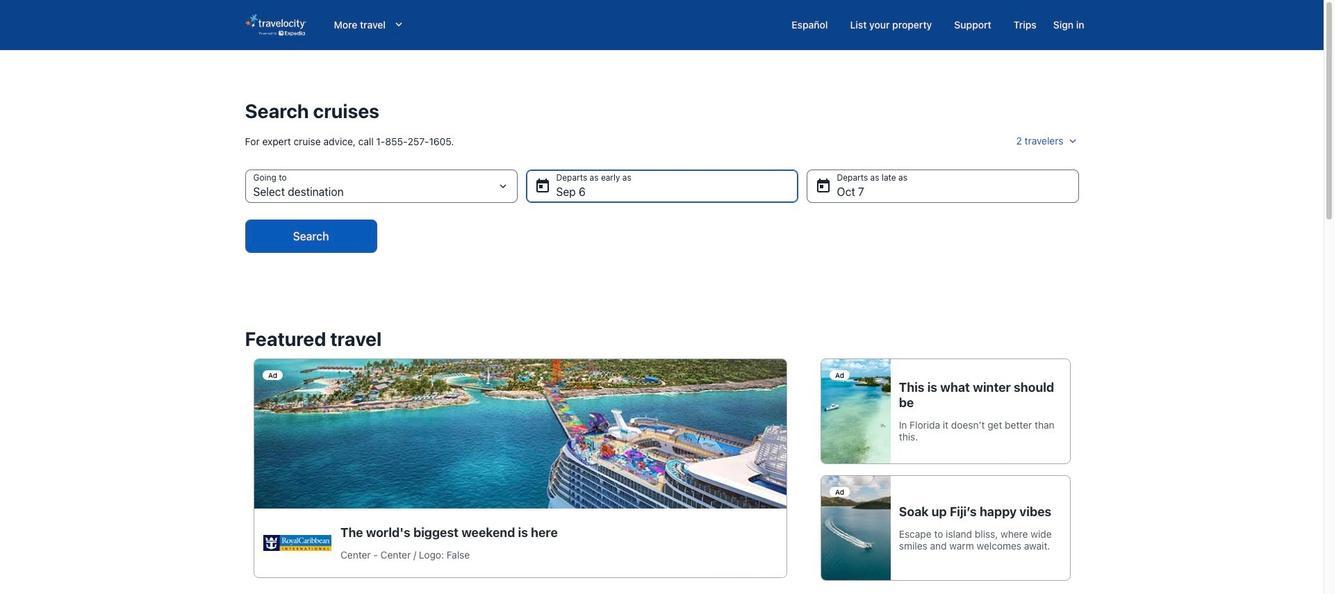 Task type: locate. For each thing, give the bounding box(es) containing it.
featured travel region
[[237, 320, 1087, 589]]

main content
[[0, 50, 1324, 594]]



Task type: vqa. For each thing, say whether or not it's contained in the screenshot.
2 travelers image
yes



Task type: describe. For each thing, give the bounding box(es) containing it.
travelocity logo image
[[245, 14, 306, 36]]

2 travelers image
[[1066, 135, 1079, 147]]



